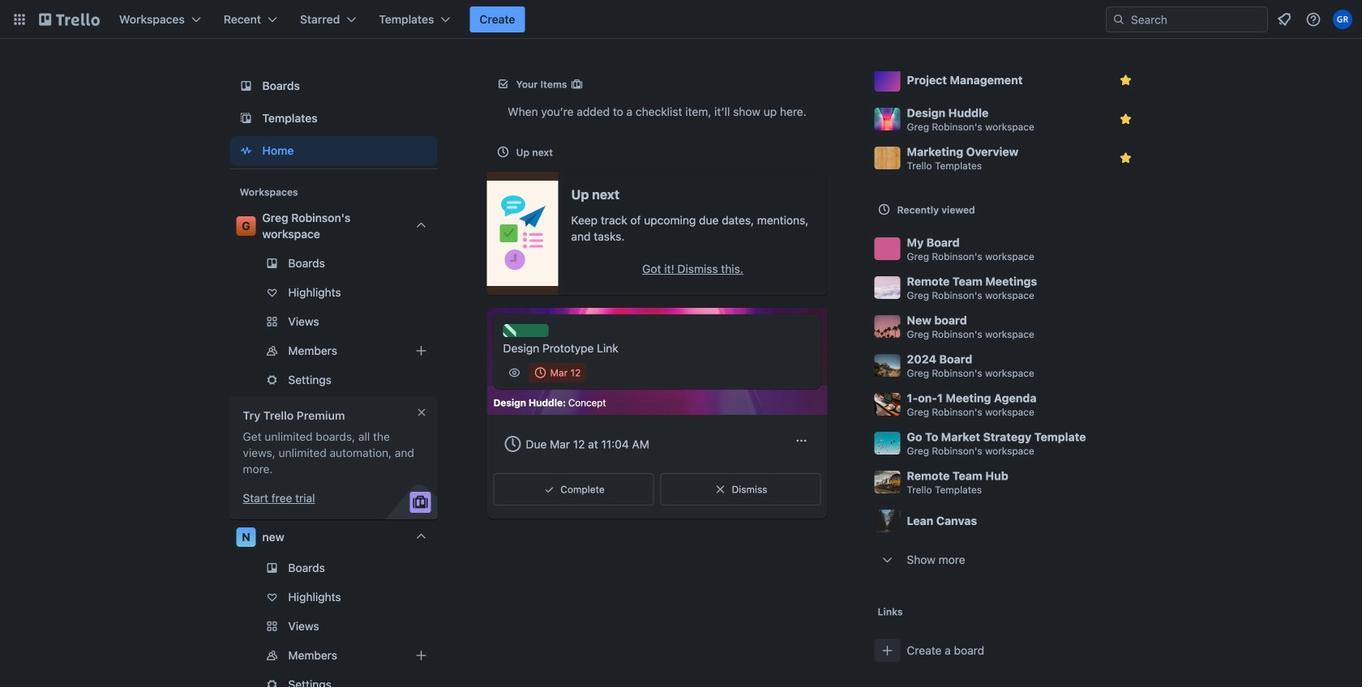 Task type: vqa. For each thing, say whether or not it's contained in the screenshot.
'Meeting' to the top
no



Task type: locate. For each thing, give the bounding box(es) containing it.
add image
[[412, 647, 431, 666]]

Search field
[[1126, 8, 1268, 31]]

0 notifications image
[[1275, 10, 1295, 29]]

click to unstar design huddle . it will be removed from your starred list. image
[[1118, 111, 1135, 127]]

add image
[[412, 342, 431, 361]]

open information menu image
[[1306, 11, 1322, 28]]

color: green, title: none image
[[503, 325, 549, 337]]

back to home image
[[39, 6, 100, 32]]

template board image
[[236, 109, 256, 128]]

greg robinson (gregrobinson96) image
[[1334, 10, 1353, 29]]

board image
[[236, 76, 256, 96]]

home image
[[236, 141, 256, 161]]



Task type: describe. For each thing, give the bounding box(es) containing it.
click to unstar marketing overview. it will be removed from your starred list. image
[[1118, 150, 1135, 166]]

primary element
[[0, 0, 1363, 39]]

click to unstar project management. it will be removed from your starred list. image
[[1118, 72, 1135, 88]]

search image
[[1113, 13, 1126, 26]]



